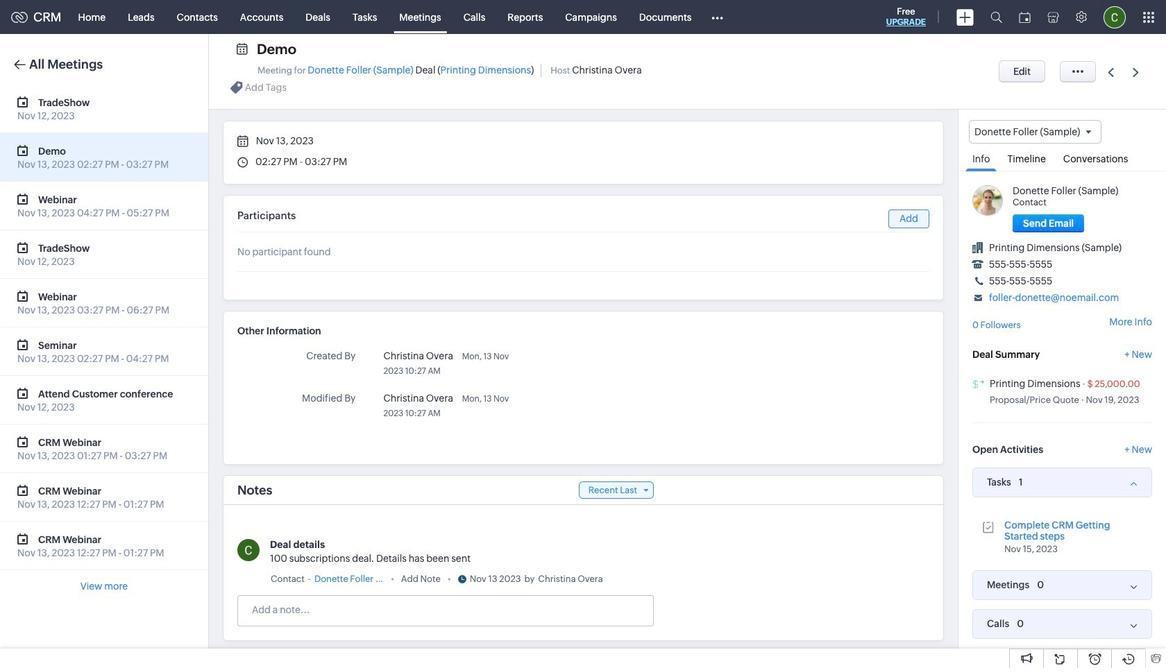 Task type: describe. For each thing, give the bounding box(es) containing it.
search element
[[982, 0, 1011, 34]]

next record image
[[1133, 68, 1142, 77]]

create menu element
[[948, 0, 982, 34]]

profile image
[[1104, 6, 1126, 28]]

calendar image
[[1019, 11, 1031, 23]]

previous record image
[[1108, 68, 1114, 77]]

Add a note... field
[[238, 603, 652, 617]]



Task type: vqa. For each thing, say whether or not it's contained in the screenshot.
Search icon
yes



Task type: locate. For each thing, give the bounding box(es) containing it.
create menu image
[[956, 9, 974, 25]]

search image
[[990, 11, 1002, 23]]

Other Modules field
[[703, 6, 733, 28]]

profile element
[[1095, 0, 1134, 34]]

None button
[[999, 60, 1045, 83], [1013, 215, 1084, 233], [999, 60, 1045, 83], [1013, 215, 1084, 233]]

logo image
[[11, 11, 28, 23]]

None field
[[969, 120, 1102, 144]]



